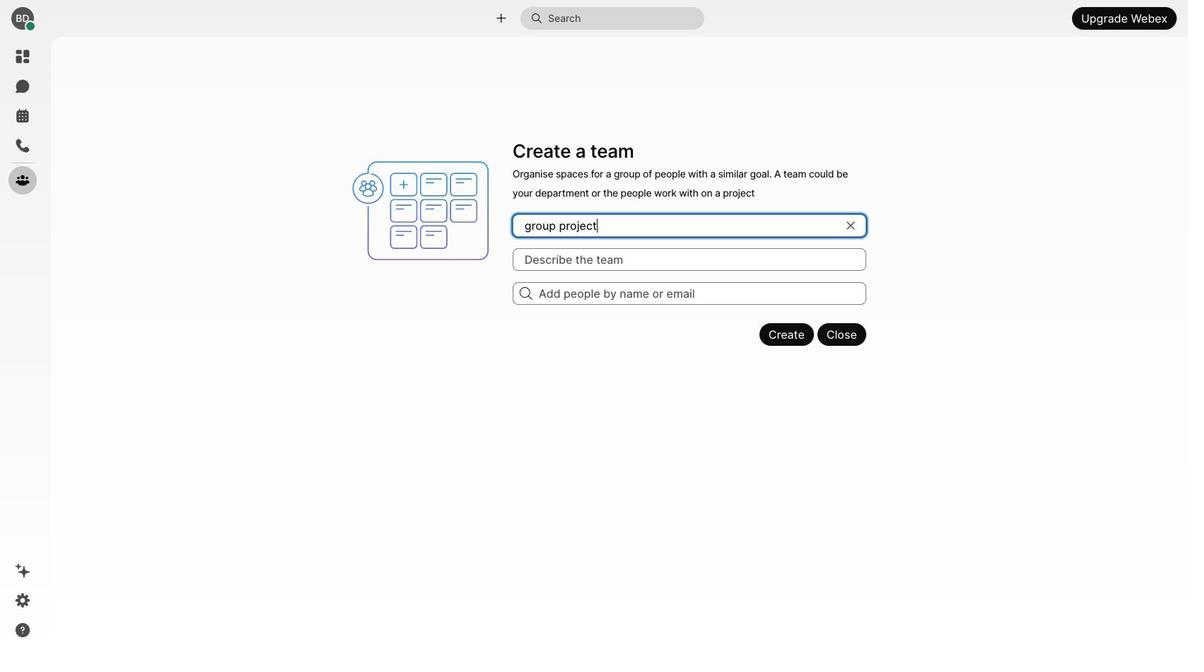 Task type: locate. For each thing, give the bounding box(es) containing it.
create a team image
[[346, 136, 504, 286]]

Name the team (required) text field
[[513, 214, 866, 237]]

navigation
[[0, 37, 45, 657]]



Task type: describe. For each thing, give the bounding box(es) containing it.
Add people by name or email text field
[[513, 282, 866, 305]]

Describe the team text field
[[513, 248, 866, 271]]

search_18 image
[[520, 287, 532, 300]]

webex tab list
[[8, 42, 37, 195]]



Task type: vqa. For each thing, say whether or not it's contained in the screenshot.
Messaging Tab
no



